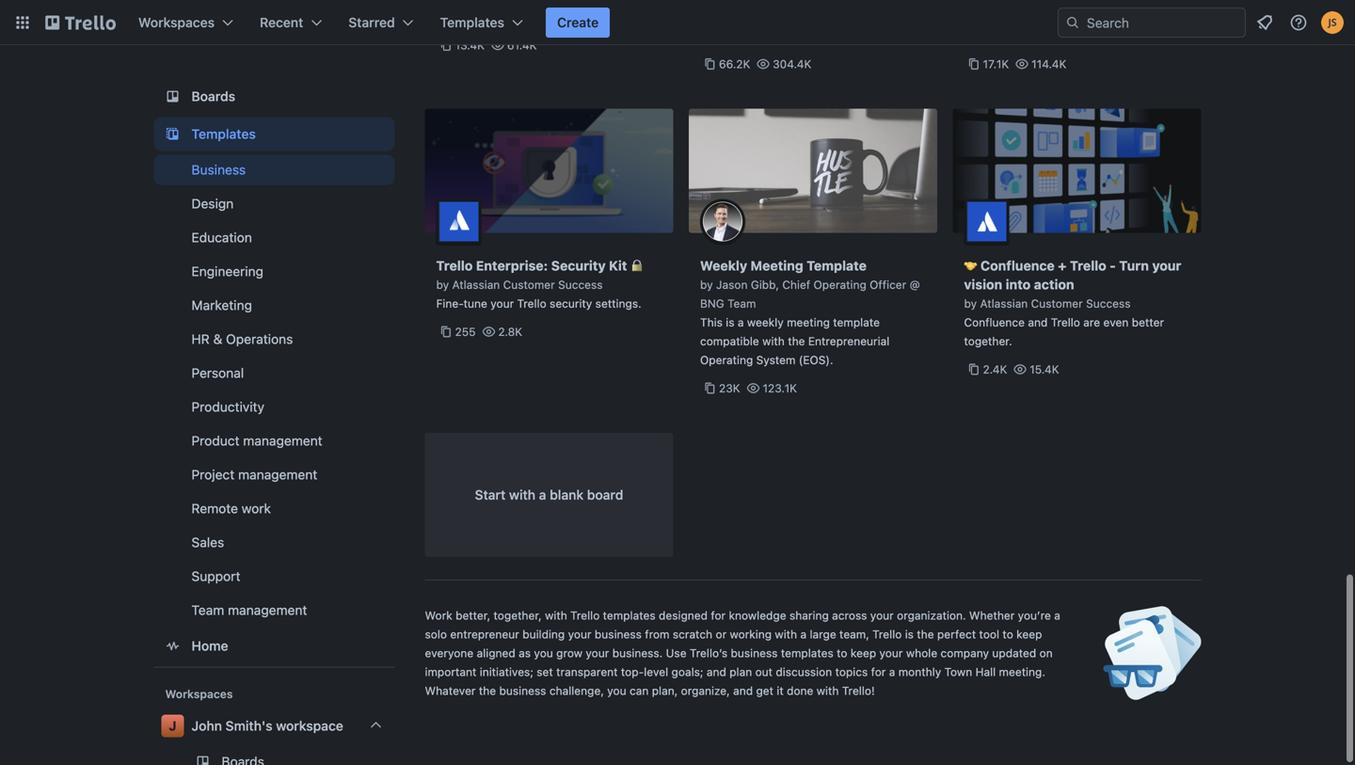 Task type: locate. For each thing, give the bounding box(es) containing it.
customer inside 🤝 confluence + trello - turn your vision into action by atlassian customer success confluence and trello are even better together.
[[1031, 297, 1083, 310]]

by up fine-
[[436, 278, 449, 291]]

confluence up into
[[981, 258, 1055, 273]]

for up or
[[711, 609, 726, 622]]

0 vertical spatial customer
[[503, 278, 555, 291]]

1 vertical spatial business
[[731, 647, 778, 660]]

top-
[[621, 665, 644, 679]]

personal
[[192, 365, 244, 381]]

1 horizontal spatial templates
[[440, 15, 504, 30]]

management down the support 'link'
[[228, 602, 307, 618]]

0 horizontal spatial business
[[499, 684, 546, 697]]

the down meeting at the top right of page
[[788, 335, 805, 348]]

education link
[[154, 222, 395, 253]]

initiatives;
[[480, 665, 534, 679]]

business.
[[612, 647, 663, 660]]

1 horizontal spatial customer
[[1031, 297, 1083, 310]]

0 vertical spatial is
[[726, 316, 735, 329]]

trello
[[436, 258, 473, 273], [1070, 258, 1107, 273], [517, 297, 546, 310], [1051, 316, 1080, 329], [570, 609, 600, 622], [873, 628, 902, 641]]

solo
[[425, 628, 447, 641]]

customer down enterprise:
[[503, 278, 555, 291]]

scratch
[[673, 628, 713, 641]]

weekly meeting template by jason gibb, chief operating officer @ bng team this is a weekly meeting template compatible with the entrepreneurial operating system (eos).
[[700, 258, 920, 367]]

1 vertical spatial keep
[[851, 647, 876, 660]]

productivity
[[192, 399, 264, 414]]

by up "bng"
[[700, 278, 713, 291]]

with right done
[[817, 684, 839, 697]]

0 horizontal spatial you
[[534, 647, 553, 660]]

this
[[700, 316, 723, 329]]

is
[[726, 316, 735, 329], [905, 628, 914, 641]]

confluence up the together.
[[964, 316, 1025, 329]]

1 vertical spatial customer
[[1031, 297, 1083, 310]]

the down the initiatives;
[[479, 684, 496, 697]]

1 vertical spatial the
[[917, 628, 934, 641]]

0 horizontal spatial the
[[479, 684, 496, 697]]

1 horizontal spatial for
[[871, 665, 886, 679]]

done
[[787, 684, 814, 697]]

Search field
[[1080, 8, 1245, 37]]

team down the support
[[192, 602, 224, 618]]

a left blank
[[539, 487, 546, 503]]

management for team management
[[228, 602, 307, 618]]

your
[[1152, 258, 1182, 273], [491, 297, 514, 310], [870, 609, 894, 622], [568, 628, 592, 641], [586, 647, 609, 660], [880, 647, 903, 660]]

0 vertical spatial atlassian
[[452, 278, 500, 291]]

2 vertical spatial the
[[479, 684, 496, 697]]

1 horizontal spatial to
[[1003, 628, 1013, 641]]

2.8k
[[498, 325, 522, 338]]

2 vertical spatial business
[[499, 684, 546, 697]]

1 horizontal spatial you
[[607, 684, 626, 697]]

2 vertical spatial management
[[228, 602, 307, 618]]

business down working
[[731, 647, 778, 660]]

with right the start
[[509, 487, 536, 503]]

templates
[[603, 609, 656, 622], [781, 647, 834, 660]]

is up whole
[[905, 628, 914, 641]]

the
[[788, 335, 805, 348], [917, 628, 934, 641], [479, 684, 496, 697]]

0 horizontal spatial templates
[[192, 126, 256, 141]]

a left large
[[800, 628, 807, 641]]

🤝
[[964, 258, 977, 273]]

customer down action
[[1031, 297, 1083, 310]]

atlassian
[[452, 278, 500, 291], [980, 297, 1028, 310]]

2 horizontal spatial business
[[731, 647, 778, 660]]

everyone
[[425, 647, 474, 660]]

0 vertical spatial management
[[243, 433, 322, 448]]

by
[[436, 278, 449, 291], [700, 278, 713, 291], [964, 297, 977, 310]]

business up business.
[[595, 628, 642, 641]]

0 horizontal spatial success
[[558, 278, 603, 291]]

atlassian customer success image
[[964, 199, 1009, 244]]

updated
[[992, 647, 1036, 660]]

your right tune
[[491, 297, 514, 310]]

a inside weekly meeting template by jason gibb, chief operating officer @ bng team this is a weekly meeting template compatible with the entrepreneurial operating system (eos).
[[738, 316, 744, 329]]

61.4k
[[507, 39, 537, 52]]

hr & operations link
[[154, 324, 395, 354]]

level
[[644, 665, 668, 679]]

1 vertical spatial atlassian
[[980, 297, 1028, 310]]

working
[[730, 628, 772, 641]]

1 horizontal spatial keep
[[1017, 628, 1042, 641]]

1 vertical spatial team
[[192, 602, 224, 618]]

trello up fine-
[[436, 258, 473, 273]]

team inside weekly meeting template by jason gibb, chief operating officer @ bng team this is a weekly meeting template compatible with the entrepreneurial operating system (eos).
[[728, 297, 756, 310]]

success up even
[[1086, 297, 1131, 310]]

0 vertical spatial success
[[558, 278, 603, 291]]

product management link
[[154, 426, 395, 456]]

0 vertical spatial and
[[1028, 316, 1048, 329]]

and down plan on the right of the page
[[733, 684, 753, 697]]

security
[[551, 258, 606, 273]]

1 vertical spatial you
[[607, 684, 626, 697]]

keep down you're
[[1017, 628, 1042, 641]]

templates up from
[[603, 609, 656, 622]]

project management link
[[154, 460, 395, 490]]

to
[[1003, 628, 1013, 641], [837, 647, 848, 660]]

templates up 13.4k
[[440, 15, 504, 30]]

workspaces inside popup button
[[138, 15, 215, 30]]

0 horizontal spatial templates
[[603, 609, 656, 622]]

education
[[192, 229, 252, 245]]

jason
[[716, 278, 748, 291]]

with up system
[[762, 335, 785, 348]]

your right turn
[[1152, 258, 1182, 273]]

2 vertical spatial and
[[733, 684, 753, 697]]

0 horizontal spatial for
[[711, 609, 726, 622]]

atlassian inside 'trello enterprise: security kit 🔒 by atlassian customer success fine-tune your trello security settings.'
[[452, 278, 500, 291]]

your inside 🤝 confluence + trello - turn your vision into action by atlassian customer success confluence and trello are even better together.
[[1152, 258, 1182, 273]]

operating down compatible
[[700, 353, 753, 367]]

template
[[833, 316, 880, 329]]

a left monthly
[[889, 665, 895, 679]]

templates up business
[[192, 126, 256, 141]]

+
[[1058, 258, 1067, 273]]

business
[[595, 628, 642, 641], [731, 647, 778, 660], [499, 684, 546, 697]]

0 horizontal spatial to
[[837, 647, 848, 660]]

by inside 'trello enterprise: security kit 🔒 by atlassian customer success fine-tune your trello security settings.'
[[436, 278, 449, 291]]

keep down team,
[[851, 647, 876, 660]]

start with a blank board
[[475, 487, 623, 503]]

with inside weekly meeting template by jason gibb, chief operating officer @ bng team this is a weekly meeting template compatible with the entrepreneurial operating system (eos).
[[762, 335, 785, 348]]

templates
[[440, 15, 504, 30], [192, 126, 256, 141]]

17.1k
[[983, 57, 1009, 71]]

better,
[[456, 609, 490, 622]]

out
[[755, 665, 773, 679]]

remote work
[[192, 501, 271, 516]]

you left can
[[607, 684, 626, 697]]

1 vertical spatial templates
[[781, 647, 834, 660]]

across
[[832, 609, 867, 622]]

0 vertical spatial to
[[1003, 628, 1013, 641]]

create
[[557, 15, 599, 30]]

atlassian up tune
[[452, 278, 500, 291]]

trello left the are
[[1051, 316, 1080, 329]]

0 vertical spatial for
[[711, 609, 726, 622]]

management down productivity link in the bottom of the page
[[243, 433, 322, 448]]

confluence
[[981, 258, 1055, 273], [964, 316, 1025, 329]]

management inside 'link'
[[243, 433, 322, 448]]

workspaces up the board image
[[138, 15, 215, 30]]

123.1k
[[763, 382, 797, 395]]

workspaces
[[138, 15, 215, 30], [165, 687, 233, 700]]

1 horizontal spatial the
[[788, 335, 805, 348]]

1 horizontal spatial atlassian
[[980, 297, 1028, 310]]

team down jason at the right top of page
[[728, 297, 756, 310]]

success inside 🤝 confluence + trello - turn your vision into action by atlassian customer success confluence and trello are even better together.
[[1086, 297, 1131, 310]]

your up transparent
[[586, 647, 609, 660]]

1 horizontal spatial team
[[728, 297, 756, 310]]

atlassian down into
[[980, 297, 1028, 310]]

-
[[1110, 258, 1116, 273]]

team management link
[[154, 595, 395, 625]]

1 horizontal spatial business
[[595, 628, 642, 641]]

recent button
[[249, 8, 333, 38]]

1 horizontal spatial is
[[905, 628, 914, 641]]

1 vertical spatial success
[[1086, 297, 1131, 310]]

product
[[192, 433, 240, 448]]

templates up discussion
[[781, 647, 834, 660]]

start with a blank board button
[[425, 433, 673, 557]]

0 horizontal spatial customer
[[503, 278, 555, 291]]

chief
[[782, 278, 810, 291]]

to right tool
[[1003, 628, 1013, 641]]

business down the initiatives;
[[499, 684, 546, 697]]

discussion
[[776, 665, 832, 679]]

compatible
[[700, 335, 759, 348]]

1 vertical spatial confluence
[[964, 316, 1025, 329]]

0 vertical spatial team
[[728, 297, 756, 310]]

productivity link
[[154, 392, 395, 422]]

1 vertical spatial and
[[707, 665, 726, 679]]

entrepreneurial
[[808, 335, 890, 348]]

operating down template
[[814, 278, 867, 291]]

workspace
[[276, 718, 343, 733]]

2 horizontal spatial by
[[964, 297, 977, 310]]

a up compatible
[[738, 316, 744, 329]]

1 vertical spatial operating
[[700, 353, 753, 367]]

operations
[[226, 331, 293, 347]]

smith's
[[226, 718, 273, 733]]

on
[[1040, 647, 1053, 660]]

for right 'topics'
[[871, 665, 886, 679]]

0 vertical spatial you
[[534, 647, 553, 660]]

home image
[[161, 635, 184, 657]]

boards link
[[154, 79, 395, 113]]

project
[[192, 467, 235, 482]]

home
[[192, 638, 228, 653]]

success down "security" on the top
[[558, 278, 603, 291]]

the up whole
[[917, 628, 934, 641]]

by down vision
[[964, 297, 977, 310]]

0 vertical spatial business
[[595, 628, 642, 641]]

and down 'trello's'
[[707, 665, 726, 679]]

1 horizontal spatial success
[[1086, 297, 1131, 310]]

15.4k
[[1030, 363, 1059, 376]]

management for project management
[[238, 467, 317, 482]]

0 horizontal spatial atlassian
[[452, 278, 500, 291]]

0 horizontal spatial by
[[436, 278, 449, 291]]

0 horizontal spatial keep
[[851, 647, 876, 660]]

0 horizontal spatial team
[[192, 602, 224, 618]]

management down product management 'link'
[[238, 467, 317, 482]]

is right this
[[726, 316, 735, 329]]

1 horizontal spatial templates
[[781, 647, 834, 660]]

0 vertical spatial the
[[788, 335, 805, 348]]

to up 'topics'
[[837, 647, 848, 660]]

0 horizontal spatial is
[[726, 316, 735, 329]]

workspaces up the "john"
[[165, 687, 233, 700]]

1 vertical spatial is
[[905, 628, 914, 641]]

and inside 🤝 confluence + trello - turn your vision into action by atlassian customer success confluence and trello are even better together.
[[1028, 316, 1048, 329]]

1 horizontal spatial operating
[[814, 278, 867, 291]]

with inside start with a blank board button
[[509, 487, 536, 503]]

your right across
[[870, 609, 894, 622]]

j
[[169, 718, 177, 733]]

and
[[1028, 316, 1048, 329], [707, 665, 726, 679], [733, 684, 753, 697]]

success
[[558, 278, 603, 291], [1086, 297, 1131, 310]]

business link
[[154, 155, 395, 185]]

you down building
[[534, 647, 553, 660]]

0 vertical spatial templates
[[440, 15, 504, 30]]

0 vertical spatial workspaces
[[138, 15, 215, 30]]

0 vertical spatial confluence
[[981, 258, 1055, 273]]

company
[[941, 647, 989, 660]]

a right you're
[[1054, 609, 1061, 622]]

1 horizontal spatial by
[[700, 278, 713, 291]]

and down action
[[1028, 316, 1048, 329]]

1 vertical spatial management
[[238, 467, 317, 482]]

2 horizontal spatial and
[[1028, 316, 1048, 329]]

meeting
[[787, 316, 830, 329]]



Task type: vqa. For each thing, say whether or not it's contained in the screenshot.
Operations
yes



Task type: describe. For each thing, give the bounding box(es) containing it.
team management
[[192, 602, 307, 618]]

0 horizontal spatial operating
[[700, 353, 753, 367]]

management for product management
[[243, 433, 322, 448]]

your inside 'trello enterprise: security kit 🔒 by atlassian customer success fine-tune your trello security settings.'
[[491, 297, 514, 310]]

with up building
[[545, 609, 567, 622]]

trello enterprise: security kit 🔒 by atlassian customer success fine-tune your trello security settings.
[[436, 258, 644, 310]]

officer
[[870, 278, 907, 291]]

home link
[[154, 629, 395, 663]]

perfect
[[937, 628, 976, 641]]

town
[[945, 665, 972, 679]]

john smith (johnsmith38824343) image
[[1321, 11, 1344, 34]]

bng
[[700, 297, 724, 310]]

start
[[475, 487, 506, 503]]

atlassian customer success image
[[436, 199, 481, 244]]

create button
[[546, 8, 610, 38]]

🔒
[[630, 258, 644, 273]]

trello up grow at left bottom
[[570, 609, 600, 622]]

trello right team,
[[873, 628, 902, 641]]

action
[[1034, 277, 1074, 292]]

business
[[192, 162, 246, 177]]

trello!
[[842, 684, 875, 697]]

sales
[[192, 534, 224, 550]]

remote
[[192, 501, 238, 516]]

designed
[[659, 609, 708, 622]]

1 horizontal spatial and
[[733, 684, 753, 697]]

together,
[[494, 609, 542, 622]]

security
[[550, 297, 592, 310]]

transparent
[[556, 665, 618, 679]]

0 horizontal spatial and
[[707, 665, 726, 679]]

1 vertical spatial to
[[837, 647, 848, 660]]

fine-
[[436, 297, 464, 310]]

are
[[1083, 316, 1100, 329]]

product management
[[192, 433, 322, 448]]

hall
[[976, 665, 996, 679]]

13.4k
[[455, 39, 485, 52]]

customer inside 'trello enterprise: security kit 🔒 by atlassian customer success fine-tune your trello security settings.'
[[503, 278, 555, 291]]

atlassian inside 🤝 confluence + trello - turn your vision into action by atlassian customer success confluence and trello are even better together.
[[980, 297, 1028, 310]]

john
[[192, 718, 222, 733]]

0 notifications image
[[1254, 11, 1276, 34]]

the inside weekly meeting template by jason gibb, chief operating officer @ bng team this is a weekly meeting template compatible with the entrepreneurial operating system (eos).
[[788, 335, 805, 348]]

template
[[807, 258, 867, 273]]

success inside 'trello enterprise: security kit 🔒 by atlassian customer success fine-tune your trello security settings.'
[[558, 278, 603, 291]]

0 vertical spatial operating
[[814, 278, 867, 291]]

organization.
[[897, 609, 966, 622]]

aligned
[[477, 647, 516, 660]]

work better, together, with trello templates designed for knowledge sharing across your organization. whether you're a solo entrepreneur building your business from scratch or working with a large team, trello is the perfect tool to keep everyone aligned as you grow your business. use trello's business templates to keep your whole company updated on important initiatives; set transparent top-level goals; and plan out discussion topics for a monthly town hall meeting. whatever the business challenge, you can plan, organize, and get it done with trello!
[[425, 609, 1061, 697]]

board
[[587, 487, 623, 503]]

goals;
[[672, 665, 703, 679]]

knowledge
[[729, 609, 786, 622]]

back to home image
[[45, 8, 116, 38]]

1 vertical spatial workspaces
[[165, 687, 233, 700]]

2.4k
[[983, 363, 1007, 376]]

marketing link
[[154, 290, 395, 320]]

@
[[910, 278, 920, 291]]

your up grow at left bottom
[[568, 628, 592, 641]]

recent
[[260, 15, 303, 30]]

your left whole
[[880, 647, 903, 660]]

important
[[425, 665, 477, 679]]

design link
[[154, 189, 395, 219]]

template board image
[[161, 123, 184, 145]]

plan,
[[652, 684, 678, 697]]

blank
[[550, 487, 584, 503]]

get
[[756, 684, 774, 697]]

hr
[[192, 331, 210, 347]]

from
[[645, 628, 670, 641]]

by inside 🤝 confluence + trello - turn your vision into action by atlassian customer success confluence and trello are even better together.
[[964, 297, 977, 310]]

design
[[192, 196, 234, 211]]

kit
[[609, 258, 627, 273]]

use
[[666, 647, 687, 660]]

whether
[[969, 609, 1015, 622]]

templates inside dropdown button
[[440, 15, 504, 30]]

monthly
[[899, 665, 941, 679]]

primary element
[[0, 0, 1355, 45]]

a inside button
[[539, 487, 546, 503]]

organize,
[[681, 684, 730, 697]]

search image
[[1065, 15, 1080, 30]]

into
[[1006, 277, 1031, 292]]

1 vertical spatial for
[[871, 665, 886, 679]]

with down the sharing
[[775, 628, 797, 641]]

marketing
[[192, 297, 252, 313]]

by inside weekly meeting template by jason gibb, chief operating officer @ bng team this is a weekly meeting template compatible with the entrepreneurial operating system (eos).
[[700, 278, 713, 291]]

(eos).
[[799, 353, 833, 367]]

is inside weekly meeting template by jason gibb, chief operating officer @ bng team this is a weekly meeting template compatible with the entrepreneurial operating system (eos).
[[726, 316, 735, 329]]

system
[[756, 353, 796, 367]]

remote work link
[[154, 493, 395, 524]]

as
[[519, 647, 531, 660]]

boards
[[192, 88, 235, 104]]

workspaces button
[[127, 8, 245, 38]]

templates link
[[154, 117, 395, 151]]

set
[[537, 665, 553, 679]]

business icon image
[[1080, 604, 1201, 702]]

board image
[[161, 85, 184, 108]]

engineering
[[192, 263, 264, 279]]

jason gibb, chief operating officer @ bng team image
[[700, 199, 745, 244]]

is inside 'work better, together, with trello templates designed for knowledge sharing across your organization. whether you're a solo entrepreneur building your business from scratch or working with a large team, trello is the perfect tool to keep everyone aligned as you grow your business. use trello's business templates to keep your whole company updated on important initiatives; set transparent top-level goals; and plan out discussion topics for a monthly town hall meeting. whatever the business challenge, you can plan, organize, and get it done with trello!'
[[905, 628, 914, 641]]

2 horizontal spatial the
[[917, 628, 934, 641]]

trello up 2.8k
[[517, 297, 546, 310]]

open information menu image
[[1289, 13, 1308, 32]]

meeting.
[[999, 665, 1046, 679]]

it
[[777, 684, 784, 697]]

topics
[[835, 665, 868, 679]]

0 vertical spatial keep
[[1017, 628, 1042, 641]]

1 vertical spatial templates
[[192, 126, 256, 141]]

whole
[[906, 647, 938, 660]]

team,
[[840, 628, 869, 641]]

weekly
[[747, 316, 784, 329]]

0 vertical spatial templates
[[603, 609, 656, 622]]

tool
[[979, 628, 1000, 641]]

templates button
[[429, 8, 535, 38]]

hr & operations
[[192, 331, 293, 347]]

you're
[[1018, 609, 1051, 622]]

🤝 confluence + trello - turn your vision into action by atlassian customer success confluence and trello are even better together.
[[964, 258, 1182, 348]]

304.4k
[[773, 57, 812, 71]]

trello left -
[[1070, 258, 1107, 273]]

255
[[455, 325, 476, 338]]

together.
[[964, 335, 1012, 348]]



